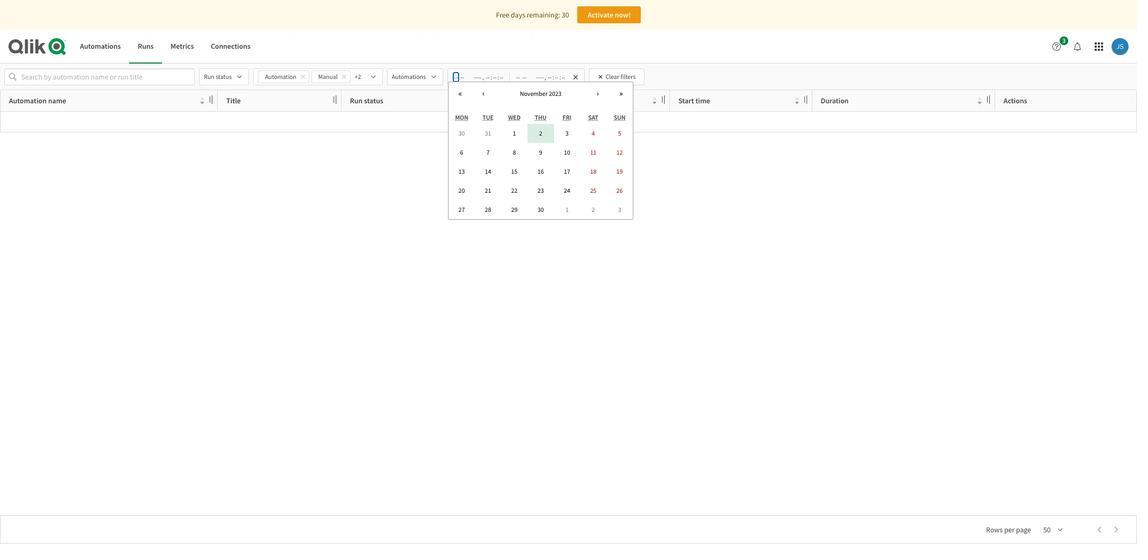 Task type: locate. For each thing, give the bounding box(es) containing it.
30 right remaining:
[[562, 10, 569, 20]]

0 vertical spatial 1
[[513, 130, 516, 137]]

0 horizontal spatial run
[[204, 73, 215, 81]]

0 horizontal spatial 1
[[513, 130, 516, 137]]

1 vertical spatial 1 button
[[554, 201, 581, 220]]

‹ button
[[472, 82, 496, 105]]

10 button
[[554, 143, 581, 162]]

november 17, 2023 element
[[564, 168, 571, 176]]

november 14, 2023 element
[[485, 168, 492, 176]]

automation for automation
[[265, 73, 297, 81]]

november 23, 2023 element
[[538, 187, 544, 195]]

1 button
[[502, 124, 528, 143], [554, 201, 581, 220]]

november 12, 2023 element
[[617, 149, 623, 157]]

run
[[204, 73, 215, 81], [350, 96, 363, 105]]

0 vertical spatial 30
[[562, 10, 569, 20]]

activate
[[588, 10, 614, 20]]

5 -- number field from the left
[[516, 73, 521, 82]]

18
[[591, 168, 597, 176]]

30 button down the mon
[[449, 124, 475, 143]]

30 down the mon
[[459, 130, 465, 137]]

0 horizontal spatial run status
[[204, 73, 232, 81]]

0 vertical spatial run status
[[204, 73, 232, 81]]

1 horizontal spatial 30
[[538, 206, 544, 214]]

friday element
[[563, 114, 572, 122]]

november 29, 2023 element
[[512, 206, 518, 214]]

run status inside run status popup button
[[204, 73, 232, 81]]

2 horizontal spatial 3
[[1063, 37, 1066, 45]]

december 3, 2023 element
[[619, 206, 622, 214]]

2 for november 2, 2023 element
[[540, 130, 543, 137]]

context
[[505, 96, 530, 105]]

november 8, 2023 element
[[513, 149, 516, 157]]

0 vertical spatial automation
[[265, 73, 297, 81]]

november 24, 2023 element
[[564, 187, 571, 195]]

2 button
[[528, 124, 554, 143], [581, 201, 607, 220]]

tab list containing automations
[[72, 30, 259, 64]]

clear filters
[[606, 73, 636, 81]]

tab list
[[72, 30, 259, 64]]

0 horizontal spatial ,
[[483, 73, 486, 81]]

1 vertical spatial 1
[[566, 206, 569, 214]]

:
[[491, 73, 493, 81], [498, 73, 499, 81], [553, 73, 555, 81], [560, 73, 562, 81]]

---- number field up november 2023 button
[[536, 73, 545, 82]]

2 down thu
[[540, 130, 543, 137]]

3 button
[[554, 124, 581, 143], [607, 201, 633, 220]]

2 button down thu
[[528, 124, 554, 143]]

filters
[[621, 73, 636, 81]]

november 11, 2023 element
[[591, 149, 597, 157]]

1 vertical spatial 30 button
[[528, 201, 554, 220]]

17
[[564, 168, 571, 176]]

run status down +2
[[350, 96, 384, 105]]

activate now!
[[588, 10, 631, 20]]

automation left name
[[9, 96, 47, 105]]

1 vertical spatial 3
[[566, 130, 569, 137]]

1 vertical spatial 2
[[592, 206, 595, 214]]

1 for december 1, 2023 element on the top
[[566, 206, 569, 214]]

1 horizontal spatial 2 button
[[581, 201, 607, 220]]

0 vertical spatial 3
[[1063, 37, 1066, 45]]

automations up search by automation name or run title text box
[[80, 41, 121, 51]]

-- number field
[[454, 73, 459, 82], [486, 73, 491, 82], [493, 73, 498, 82], [499, 73, 505, 82], [516, 73, 521, 82], [548, 73, 553, 82], [555, 73, 560, 82], [562, 73, 567, 82]]

activate now! link
[[578, 6, 642, 23]]

6 button
[[449, 143, 475, 162]]

november 6, 2023 element
[[461, 149, 464, 157]]

december 1, 2023 element
[[566, 206, 569, 214]]

0 horizontal spatial ---- number field
[[474, 73, 483, 82]]

clear
[[606, 73, 620, 81]]

16
[[538, 168, 544, 176]]

clear filters button
[[590, 68, 645, 85]]

1 horizontal spatial status
[[364, 96, 384, 105]]

0 horizontal spatial status
[[216, 73, 232, 81]]

2 vertical spatial 30
[[538, 206, 544, 214]]

automation
[[265, 73, 297, 81], [9, 96, 47, 105]]

automation inside button
[[265, 73, 297, 81]]

rows
[[987, 525, 1004, 535]]

1 down wed
[[513, 130, 516, 137]]

november 1, 2023 element
[[513, 130, 516, 137]]

november 2, 2023 element
[[540, 130, 543, 137]]

november 18, 2023 element
[[591, 168, 597, 176]]

1 horizontal spatial automation
[[265, 73, 297, 81]]

1 horizontal spatial 1 button
[[554, 201, 581, 220]]

1 vertical spatial 2 button
[[581, 201, 607, 220]]

0 horizontal spatial 30 button
[[449, 124, 475, 143]]

automation left manual
[[265, 73, 297, 81]]

2
[[540, 130, 543, 137], [592, 206, 595, 214]]

11
[[591, 149, 597, 157]]

1 vertical spatial automations
[[392, 73, 426, 81]]

start time
[[679, 96, 711, 105]]

0 vertical spatial status
[[216, 73, 232, 81]]

1 horizontal spatial 2
[[592, 206, 595, 214]]

16 button
[[528, 162, 554, 181]]

1 vertical spatial automation
[[9, 96, 47, 105]]

2 , from the left
[[545, 73, 548, 81]]

30 button down 23 at the left of page
[[528, 201, 554, 220]]

5
[[619, 130, 622, 137]]

1 horizontal spatial 3 button
[[607, 201, 633, 220]]

31 button
[[475, 124, 502, 143]]

0 vertical spatial 2 button
[[528, 124, 554, 143]]

3 : from the left
[[553, 73, 555, 81]]

1 horizontal spatial run
[[350, 96, 363, 105]]

thu
[[535, 114, 547, 122]]

3 button
[[1049, 37, 1072, 55]]

1 down 24 button
[[566, 206, 569, 214]]

november 25, 2023 element
[[591, 187, 597, 195]]

0 horizontal spatial automations
[[80, 41, 121, 51]]

1 vertical spatial status
[[364, 96, 384, 105]]

---- number field
[[474, 73, 483, 82], [536, 73, 545, 82]]

1 horizontal spatial 1
[[566, 206, 569, 214]]

0 horizontal spatial 3 button
[[554, 124, 581, 143]]

»
[[620, 90, 624, 98]]

0 vertical spatial 1 button
[[502, 124, 528, 143]]

› button
[[587, 82, 610, 105]]

, up november 2023 button
[[545, 73, 548, 81]]

metrics
[[171, 41, 194, 51]]

1 vertical spatial 30
[[459, 130, 465, 137]]

run down connections button
[[204, 73, 215, 81]]

0 vertical spatial run
[[204, 73, 215, 81]]

4 : from the left
[[560, 73, 562, 81]]

per
[[1005, 525, 1015, 535]]

found
[[575, 117, 596, 127]]

3
[[1063, 37, 1066, 45], [566, 130, 569, 137], [619, 206, 622, 214]]

0 vertical spatial 30 button
[[449, 124, 475, 143]]

november 30, 2023 element
[[538, 206, 544, 214]]

2 horizontal spatial 30
[[562, 10, 569, 20]]

19 button
[[607, 162, 633, 181]]

1 -- number field from the left
[[454, 73, 459, 82]]

0 horizontal spatial 2
[[540, 130, 543, 137]]

1 horizontal spatial 3
[[619, 206, 622, 214]]

27
[[459, 206, 465, 214]]

0 vertical spatial automations
[[80, 41, 121, 51]]

status inside popup button
[[216, 73, 232, 81]]

mon
[[456, 114, 469, 122]]

manual
[[318, 73, 338, 81]]

,
[[483, 73, 486, 81], [545, 73, 548, 81]]

november 26, 2023 element
[[617, 187, 623, 195]]

1 button down 24
[[554, 201, 581, 220]]

3 button down friday element
[[554, 124, 581, 143]]

1 button down wed
[[502, 124, 528, 143]]

2 ---- number field from the left
[[536, 73, 545, 82]]

30
[[562, 10, 569, 20], [459, 130, 465, 137], [538, 206, 544, 214]]

24 button
[[554, 181, 581, 201]]

automations right +2
[[392, 73, 426, 81]]

connections button
[[202, 30, 259, 64]]

14
[[485, 168, 492, 176]]

0 vertical spatial 2
[[540, 130, 543, 137]]

0 horizontal spatial 3
[[566, 130, 569, 137]]

november
[[520, 90, 548, 98]]

0 horizontal spatial automation
[[9, 96, 47, 105]]

2 down 25 button on the top right of the page
[[592, 206, 595, 214]]

runs
[[558, 117, 574, 127]]

manual button
[[311, 70, 351, 83]]

15 button
[[502, 162, 528, 181]]

november 27, 2023 element
[[459, 206, 465, 214]]

1 ---- number field from the left
[[474, 73, 483, 82]]

2 button down november 25, 2023 element at the right top of the page
[[581, 201, 607, 220]]

+2
[[355, 73, 361, 81]]

7
[[487, 149, 490, 157]]

4 button
[[581, 124, 607, 143]]

30 down 23 button
[[538, 206, 544, 214]]

1 horizontal spatial ,
[[545, 73, 548, 81]]

days
[[511, 10, 526, 20]]

tuesday element
[[483, 114, 494, 122]]

2 for december 2, 2023 "element"
[[592, 206, 595, 214]]

automations inside popup button
[[392, 73, 426, 81]]

1 vertical spatial run
[[350, 96, 363, 105]]

24
[[564, 187, 571, 195]]

1 vertical spatial run status
[[350, 96, 384, 105]]

23
[[538, 187, 544, 195]]

run status up title
[[204, 73, 232, 81]]

0 horizontal spatial 2 button
[[528, 124, 554, 143]]

6 -- number field from the left
[[548, 73, 553, 82]]

2 vertical spatial 3
[[619, 206, 622, 214]]

1
[[513, 130, 516, 137], [566, 206, 569, 214]]

2023
[[549, 90, 562, 98]]

1 , from the left
[[483, 73, 486, 81]]

sat
[[589, 114, 599, 122]]

0 horizontal spatial 30
[[459, 130, 465, 137]]

1 for november 1, 2023 element
[[513, 130, 516, 137]]

5 button
[[607, 124, 633, 143]]

run down +2
[[350, 96, 363, 105]]

0 vertical spatial 3 button
[[554, 124, 581, 143]]

metrics button
[[162, 30, 202, 64]]

---- number field up ‹
[[474, 73, 483, 82]]

, up ‹ button
[[483, 73, 486, 81]]

30 button
[[449, 124, 475, 143], [528, 201, 554, 220]]

3 button down "26"
[[607, 201, 633, 220]]

10
[[564, 149, 571, 157]]

22
[[512, 187, 518, 195]]

20 button
[[449, 181, 475, 201]]

1 horizontal spatial automations
[[392, 73, 426, 81]]

1 horizontal spatial ---- number field
[[536, 73, 545, 82]]



Task type: vqa. For each thing, say whether or not it's contained in the screenshot.
the measures
no



Task type: describe. For each thing, give the bounding box(es) containing it.
0 horizontal spatial 1 button
[[502, 124, 528, 143]]

9
[[540, 149, 543, 157]]

, for 2nd the -- number field from the left
[[483, 73, 486, 81]]

21 button
[[475, 181, 502, 201]]

14 button
[[475, 162, 502, 181]]

28 button
[[475, 201, 502, 220]]

›
[[597, 90, 600, 98]]

2 -- number field from the left
[[486, 73, 491, 82]]

15
[[512, 168, 518, 176]]

rows per page
[[987, 525, 1032, 535]]

november 15, 2023 element
[[512, 168, 518, 176]]

30 for november 30, 2023 element
[[538, 206, 544, 214]]

automation for automation name
[[9, 96, 47, 105]]

time
[[696, 96, 711, 105]]

november 28, 2023 element
[[485, 206, 492, 214]]

11 button
[[581, 143, 607, 162]]

november 4, 2023 element
[[592, 130, 595, 137]]

Search by automation name or run title text field
[[21, 68, 178, 85]]

run inside run status popup button
[[204, 73, 215, 81]]

25
[[591, 187, 597, 195]]

november 20, 2023 element
[[459, 187, 465, 195]]

25 button
[[581, 181, 607, 201]]

december 2, 2023 element
[[592, 206, 595, 214]]

7 button
[[475, 143, 502, 162]]

automations inside button
[[80, 41, 121, 51]]

november 7, 2023 element
[[487, 149, 490, 157]]

7 -- number field from the left
[[555, 73, 560, 82]]

thursday element
[[535, 114, 547, 122]]

17 button
[[554, 162, 581, 181]]

free days remaining: 30
[[496, 10, 569, 20]]

1 horizontal spatial run status
[[350, 96, 384, 105]]

27 button
[[449, 201, 475, 220]]

28
[[485, 206, 492, 214]]

november 16, 2023 element
[[538, 168, 544, 176]]

saturday element
[[589, 114, 599, 122]]

3 for november 3, 2023 element
[[566, 130, 569, 137]]

12
[[617, 149, 623, 157]]

1 : from the left
[[491, 73, 493, 81]]

26 button
[[607, 181, 633, 201]]

run status button
[[199, 68, 249, 85]]

9 button
[[528, 143, 554, 162]]

«
[[459, 90, 463, 98]]

automation button
[[258, 70, 309, 83]]

jacob simon image
[[1113, 38, 1130, 55]]

runs
[[138, 41, 154, 51]]

22 button
[[502, 181, 528, 201]]

fri
[[563, 114, 572, 122]]

october 30, 2023 element
[[459, 130, 465, 137]]

november 22, 2023 element
[[512, 187, 518, 195]]

, for 6th the -- number field
[[545, 73, 548, 81]]

18 button
[[581, 162, 607, 181]]

wed
[[509, 114, 521, 122]]

---- number field for 2nd the -- number field from the left
[[474, 73, 483, 82]]

‹
[[483, 90, 485, 98]]

november 21, 2023 element
[[485, 187, 492, 195]]

29 button
[[502, 201, 528, 220]]

october 31, 2023 element
[[485, 130, 492, 137]]

free
[[496, 10, 510, 20]]

november 19, 2023 element
[[617, 168, 623, 176]]

automations button
[[72, 30, 129, 64]]

21
[[485, 187, 492, 195]]

title
[[227, 96, 241, 105]]

name
[[48, 96, 66, 105]]

19
[[617, 168, 623, 176]]

8
[[513, 149, 516, 157]]

remaining:
[[527, 10, 561, 20]]

runs button
[[129, 30, 162, 64]]

november 9, 2023 element
[[540, 149, 543, 157]]

13
[[459, 168, 465, 176]]

30 for the 'october 30, 2023' element
[[459, 130, 465, 137]]

3 for december 3, 2023 element
[[619, 206, 622, 214]]

monday element
[[456, 114, 469, 122]]

31
[[485, 130, 492, 137]]

29
[[512, 206, 518, 214]]

now!
[[615, 10, 631, 20]]

6
[[461, 149, 464, 157]]

november 2023
[[520, 90, 562, 98]]

« button
[[449, 82, 472, 105]]

sun
[[614, 114, 626, 122]]

8 -- number field from the left
[[562, 73, 567, 82]]

november 3, 2023 element
[[566, 130, 569, 137]]

12 button
[[607, 143, 633, 162]]

wednesday element
[[509, 114, 521, 122]]

no runs found
[[546, 117, 596, 127]]

sunday element
[[614, 114, 626, 122]]

3 -- number field from the left
[[493, 73, 498, 82]]

1 vertical spatial 3 button
[[607, 201, 633, 220]]

3 inside dropdown button
[[1063, 37, 1066, 45]]

connections
[[211, 41, 251, 51]]

4 -- number field from the left
[[499, 73, 505, 82]]

26
[[617, 187, 623, 195]]

november 5, 2023 element
[[619, 130, 622, 137]]

november 2023 button
[[496, 82, 587, 105]]

november 10, 2023 element
[[564, 149, 571, 157]]

automations button
[[387, 68, 444, 85]]

---- number field for 6th the -- number field
[[536, 73, 545, 82]]

1 horizontal spatial 30 button
[[528, 201, 554, 220]]

20
[[459, 187, 465, 195]]

start
[[679, 96, 695, 105]]

november 13, 2023 element
[[459, 168, 465, 176]]

23 button
[[528, 181, 554, 201]]

8 button
[[502, 143, 528, 162]]

2 : from the left
[[498, 73, 499, 81]]

page
[[1017, 525, 1032, 535]]

» button
[[610, 82, 633, 105]]



